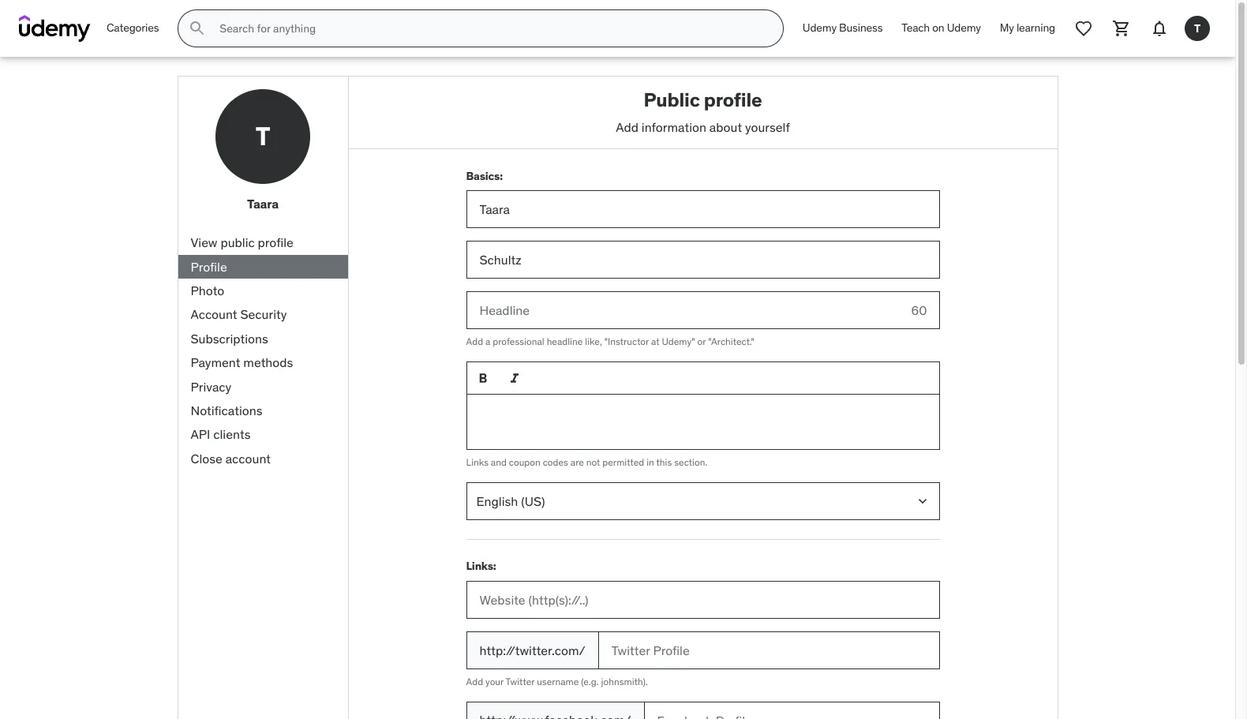 Task type: locate. For each thing, give the bounding box(es) containing it.
udemy
[[803, 21, 837, 35], [947, 21, 981, 35]]

t link
[[1179, 9, 1217, 47]]

t right notifications image
[[1194, 21, 1201, 35]]

permitted
[[603, 456, 644, 468]]

photo link
[[178, 279, 348, 303]]

None text field
[[466, 395, 940, 450]]

Twitter Profile text field
[[598, 631, 940, 669]]

(e.g.
[[581, 676, 599, 687]]

0 vertical spatial t
[[1194, 21, 1201, 35]]

profile
[[704, 88, 762, 112], [258, 235, 294, 250]]

udemy"
[[662, 336, 695, 348]]

privacy link
[[178, 375, 348, 399]]

add
[[616, 119, 639, 135], [466, 336, 483, 348], [466, 676, 483, 687]]

t up taara
[[256, 120, 270, 152]]

0 horizontal spatial profile
[[258, 235, 294, 250]]

account
[[191, 307, 237, 322]]

this
[[656, 456, 672, 468]]

account
[[226, 451, 271, 466]]

shopping cart with 0 items image
[[1112, 19, 1131, 38]]

account security
[[191, 307, 287, 322]]

add your twitter username (e.g. johnsmith).
[[466, 676, 648, 687]]

Facebook Profile text field
[[644, 702, 940, 719]]

t inside t link
[[1194, 21, 1201, 35]]

api clients
[[191, 427, 251, 442]]

profile up about
[[704, 88, 762, 112]]

1 vertical spatial t
[[256, 120, 270, 152]]

headline
[[547, 336, 583, 348]]

methods
[[243, 355, 293, 370]]

profile link
[[178, 255, 348, 279]]

categories
[[107, 21, 159, 35]]

"architect."
[[708, 336, 755, 348]]

or
[[698, 336, 706, 348]]

profile up profile link at the left
[[258, 235, 294, 250]]

teach on udemy
[[902, 21, 981, 35]]

add for headline
[[466, 336, 483, 348]]

business
[[839, 21, 883, 35]]

add left your
[[466, 676, 483, 687]]

at
[[651, 336, 660, 348]]

teach on udemy link
[[892, 9, 991, 47]]

api clients link
[[178, 423, 348, 447]]

wishlist image
[[1074, 19, 1093, 38]]

2 vertical spatial add
[[466, 676, 483, 687]]

add for username
[[466, 676, 483, 687]]

1 horizontal spatial udemy
[[947, 21, 981, 35]]

on
[[933, 21, 945, 35]]

my learning
[[1000, 21, 1056, 35]]

privacy
[[191, 379, 232, 394]]

t
[[1194, 21, 1201, 35], [256, 120, 270, 152]]

view
[[191, 235, 218, 250]]

add left information
[[616, 119, 639, 135]]

0 horizontal spatial udemy
[[803, 21, 837, 35]]

udemy right the on
[[947, 21, 981, 35]]

1 udemy from the left
[[803, 21, 837, 35]]

public
[[221, 235, 255, 250]]

1 vertical spatial add
[[466, 336, 483, 348]]

like,
[[585, 336, 602, 348]]

Last Name text field
[[466, 241, 940, 279]]

1 horizontal spatial profile
[[704, 88, 762, 112]]

about
[[710, 119, 742, 135]]

60
[[911, 302, 927, 318]]

public profile add information about yourself
[[616, 88, 790, 135]]

close account
[[191, 451, 271, 466]]

coupon
[[509, 456, 541, 468]]

0 horizontal spatial t
[[256, 120, 270, 152]]

view public profile link
[[178, 231, 348, 255]]

udemy left business
[[803, 21, 837, 35]]

Website (http(s)://..) url field
[[466, 581, 940, 619]]

yourself
[[745, 119, 790, 135]]

categories button
[[97, 9, 168, 47]]

photo
[[191, 283, 224, 298]]

add left a
[[466, 336, 483, 348]]

1 vertical spatial profile
[[258, 235, 294, 250]]

your
[[486, 676, 504, 687]]

clients
[[213, 427, 251, 442]]

0 vertical spatial profile
[[704, 88, 762, 112]]

payment methods
[[191, 355, 293, 370]]

taara
[[247, 196, 279, 212]]

0 vertical spatial add
[[616, 119, 639, 135]]

profile inside public profile add information about yourself
[[704, 88, 762, 112]]

notifications
[[191, 403, 262, 418]]

a
[[486, 336, 491, 348]]

basics:
[[466, 169, 503, 183]]

add inside public profile add information about yourself
[[616, 119, 639, 135]]

1 horizontal spatial t
[[1194, 21, 1201, 35]]

view public profile
[[191, 235, 294, 250]]

learning
[[1017, 21, 1056, 35]]

links:
[[466, 559, 496, 573]]



Task type: vqa. For each thing, say whether or not it's contained in the screenshot.
rates
no



Task type: describe. For each thing, give the bounding box(es) containing it.
First Name text field
[[466, 190, 940, 228]]

teach
[[902, 21, 930, 35]]

2 udemy from the left
[[947, 21, 981, 35]]

payment
[[191, 355, 240, 370]]

add a professional headline like, "instructor at udemy" or "architect."
[[466, 336, 755, 348]]

italic image
[[506, 370, 522, 386]]

security
[[240, 307, 287, 322]]

notifications image
[[1150, 19, 1169, 38]]

bold image
[[475, 370, 491, 386]]

twitter
[[506, 676, 535, 687]]

submit search image
[[188, 19, 207, 38]]

close
[[191, 451, 222, 466]]

subscriptions link
[[178, 327, 348, 351]]

are
[[571, 456, 584, 468]]

links and coupon codes are not permitted in this section.
[[466, 456, 708, 468]]

api
[[191, 427, 210, 442]]

information
[[642, 119, 707, 135]]

"instructor
[[604, 336, 649, 348]]

payment methods link
[[178, 351, 348, 375]]

and
[[491, 456, 507, 468]]

udemy business
[[803, 21, 883, 35]]

username
[[537, 676, 579, 687]]

http://twitter.com/
[[480, 642, 586, 658]]

section.
[[674, 456, 708, 468]]

my learning link
[[991, 9, 1065, 47]]

not
[[586, 456, 600, 468]]

close account link
[[178, 447, 348, 471]]

subscriptions
[[191, 331, 268, 346]]

public
[[644, 88, 700, 112]]

professional
[[493, 336, 545, 348]]

udemy business link
[[793, 9, 892, 47]]

notifications link
[[178, 399, 348, 423]]

profile
[[191, 259, 227, 274]]

johnsmith).
[[601, 676, 648, 687]]

Headline text field
[[466, 291, 899, 329]]

my
[[1000, 21, 1014, 35]]

Search for anything text field
[[217, 15, 764, 42]]

account security link
[[178, 303, 348, 327]]

udemy image
[[19, 15, 91, 42]]

in
[[647, 456, 654, 468]]

links
[[466, 456, 489, 468]]

codes
[[543, 456, 568, 468]]



